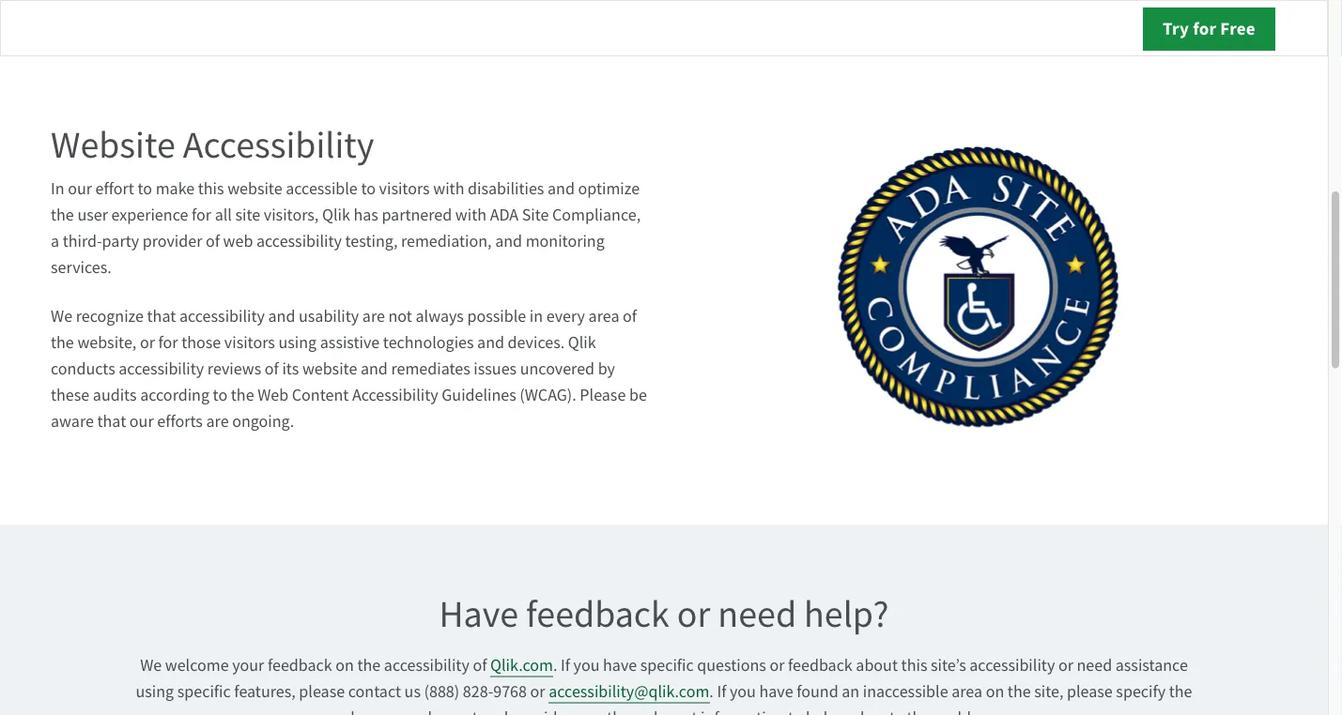 Task type: vqa. For each thing, say whether or not it's contained in the screenshot.
Sense corresponding to Qlik Sense ® | Modern Cloud Analytics
no



Task type: describe. For each thing, give the bounding box(es) containing it.
help
[[806, 708, 837, 716]]

inaccessible
[[863, 682, 948, 703]]

effort
[[95, 178, 134, 200]]

for for compliance,
[[192, 204, 211, 226]]

page
[[363, 708, 398, 716]]

accessibility up the (888)
[[384, 655, 470, 677]]

about
[[856, 655, 898, 677]]

the up "conducts"
[[51, 332, 74, 354]]

web inside in our effort to make this website accessible to visitors with disabilities and optimize the user experience for all site visitors, qlik has partnered with ada site compliance, a third-party provider of web accessibility testing, remediation, and monitoring services.
[[223, 231, 253, 252]]

the down reviews
[[231, 385, 254, 406]]

accessible
[[286, 178, 358, 200]]

services.
[[51, 257, 112, 279]]

relevant
[[640, 708, 698, 716]]

disabilities
[[468, 178, 544, 200]]

0 horizontal spatial need
[[718, 591, 797, 639]]

assistance
[[1116, 655, 1188, 677]]

1 vertical spatial specific
[[177, 682, 231, 703]]

possible
[[467, 306, 526, 327]]

of left its
[[265, 358, 279, 380]]

its
[[282, 358, 299, 380]]

all
[[215, 204, 232, 226]]

this inside in our effort to make this website accessible to visitors with disabilities and optimize the user experience for all site visitors, qlik has partnered with ada site compliance, a third-party provider of web accessibility testing, remediation, and monitoring services.
[[198, 178, 224, 200]]

9768
[[493, 682, 527, 703]]

specify
[[1116, 682, 1166, 703]]

the inside in our effort to make this website accessible to visitors with disabilities and optimize the user experience for all site visitors, qlik has partnered with ada site compliance, a third-party provider of web accessibility testing, remediation, and monitoring services.
[[51, 204, 74, 226]]

for for accessibility
[[158, 332, 178, 354]]

our inside in our effort to make this website accessible to visitors with disabilities and optimize the user experience for all site visitors, qlik has partnered with ada site compliance, a third-party provider of web accessibility testing, remediation, and monitoring services.
[[68, 178, 92, 200]]

site's
[[931, 655, 966, 677]]

and inside . if you have found an inaccessible area on the site, please specify the web page or element and provide any other relevant information to help us locate the problem.
[[481, 708, 509, 716]]

optimize
[[578, 178, 640, 200]]

remediation,
[[401, 231, 492, 252]]

feedback inside the . if you have specific questions or feedback about this site's accessibility or need assistance using specific features, please contact us (888) 828-9768 or
[[788, 655, 853, 677]]

always
[[416, 306, 464, 327]]

and left usability
[[268, 306, 295, 327]]

web
[[258, 385, 289, 406]]

0 horizontal spatial on
[[336, 655, 354, 677]]

free
[[1221, 16, 1256, 40]]

or up 'provide' at the bottom left of page
[[530, 682, 545, 703]]

we recognize that accessibility and usability are not always possible in every area of the website, or for those visitors using assistive technologies and devices. qlik conducts accessibility reviews of its website and remediates issues uncovered by these audits according to the web content accessibility guidelines (wcag). please be aware that our efforts are ongoing.
[[51, 306, 647, 433]]

to inside . if you have found an inaccessible area on the site, please specify the web page or element and provide any other relevant information to help us locate the problem.
[[788, 708, 803, 716]]

website
[[51, 122, 175, 170]]

conducts
[[51, 358, 115, 380]]

locate
[[860, 708, 904, 716]]

website,
[[77, 332, 137, 354]]

0 vertical spatial specific
[[640, 655, 694, 677]]

those
[[181, 332, 221, 354]]

if for 9768
[[561, 655, 570, 677]]

reviews
[[207, 358, 261, 380]]

questions
[[697, 655, 766, 677]]

compliance,
[[552, 204, 641, 226]]

we welcome your feedback on the accessibility of qlik.com
[[140, 655, 553, 677]]

we for we recognize that accessibility and usability are not always possible in every area of the website, or for those visitors using assistive technologies and devices. qlik conducts accessibility reviews of its website and remediates issues uncovered by these audits according to the web content accessibility guidelines (wcag). please be aware that our efforts are ongoing.
[[51, 306, 72, 327]]

user
[[77, 204, 108, 226]]

try for free
[[1163, 16, 1256, 40]]

ada site compliance logo image
[[679, 123, 1278, 451]]

and down 'ada'
[[495, 231, 522, 252]]

party
[[102, 231, 139, 252]]

using inside we recognize that accessibility and usability are not always possible in every area of the website, or for those visitors using assistive technologies and devices. qlik conducts accessibility reviews of its website and remediates issues uncovered by these audits according to the web content accessibility guidelines (wcag). please be aware that our efforts are ongoing.
[[279, 332, 317, 354]]

according
[[140, 385, 210, 406]]

visitors inside in our effort to make this website accessible to visitors with disabilities and optimize the user experience for all site visitors, qlik has partnered with ada site compliance, a third-party provider of web accessibility testing, remediation, and monitoring services.
[[379, 178, 430, 200]]

ongoing.
[[232, 411, 294, 433]]

on inside . if you have found an inaccessible area on the site, please specify the web page or element and provide any other relevant information to help us locate the problem.
[[986, 682, 1005, 703]]

ada
[[490, 204, 519, 226]]

or up questions at right bottom
[[677, 591, 711, 639]]

every
[[546, 306, 585, 327]]

or inside we recognize that accessibility and usability are not always possible in every area of the website, or for those visitors using assistive technologies and devices. qlik conducts accessibility reviews of its website and remediates issues uncovered by these audits according to the web content accessibility guidelines (wcag). please be aware that our efforts are ongoing.
[[140, 332, 155, 354]]

in our effort to make this website accessible to visitors with disabilities and optimize the user experience for all site visitors, qlik has partnered with ada site compliance, a third-party provider of web accessibility testing, remediation, and monitoring services.
[[51, 178, 641, 279]]

experience
[[111, 204, 188, 226]]

2 horizontal spatial for
[[1193, 16, 1217, 40]]

have feedback or need help?
[[439, 591, 889, 639]]

in
[[51, 178, 64, 200]]

us inside . if you have found an inaccessible area on the site, please specify the web page or element and provide any other relevant information to help us locate the problem.
[[841, 708, 857, 716]]

web inside . if you have found an inaccessible area on the site, please specify the web page or element and provide any other relevant information to help us locate the problem.
[[330, 708, 360, 716]]

(wcag).
[[520, 385, 577, 406]]

third-
[[63, 231, 102, 252]]

and up issues
[[477, 332, 505, 354]]

(888)
[[424, 682, 460, 703]]

qlik inside we recognize that accessibility and usability are not always possible in every area of the website, or for those visitors using assistive technologies and devices. qlik conducts accessibility reviews of its website and remediates issues uncovered by these audits according to the web content accessibility guidelines (wcag). please be aware that our efforts are ongoing.
[[568, 332, 596, 354]]

help?
[[804, 591, 889, 639]]

. if you have specific questions or feedback about this site's accessibility or need assistance using specific features, please contact us (888) 828-9768 or
[[136, 655, 1188, 703]]

efforts
[[157, 411, 203, 433]]

qlik inside in our effort to make this website accessible to visitors with disabilities and optimize the user experience for all site visitors, qlik has partnered with ada site compliance, a third-party provider of web accessibility testing, remediation, and monitoring services.
[[322, 204, 350, 226]]

try
[[1163, 16, 1189, 40]]

be
[[629, 385, 647, 406]]

need inside the . if you have specific questions or feedback about this site's accessibility or need assistance using specific features, please contact us (888) 828-9768 or
[[1077, 655, 1112, 677]]

content
[[292, 385, 349, 406]]

remediates
[[391, 358, 470, 380]]

to inside we recognize that accessibility and usability are not always possible in every area of the website, or for those visitors using assistive technologies and devices. qlik conducts accessibility reviews of its website and remediates issues uncovered by these audits according to the web content accessibility guidelines (wcag). please be aware that our efforts are ongoing.
[[213, 385, 228, 406]]

or inside . if you have found an inaccessible area on the site, please specify the web page or element and provide any other relevant information to help us locate the problem.
[[401, 708, 416, 716]]

have for found
[[760, 682, 793, 703]]

please inside . if you have found an inaccessible area on the site, please specify the web page or element and provide any other relevant information to help us locate the problem.
[[1067, 682, 1113, 703]]

devices.
[[508, 332, 565, 354]]

you for to
[[730, 682, 756, 703]]

by
[[598, 358, 615, 380]]

visitors,
[[264, 204, 319, 226]]

a
[[51, 231, 59, 252]]

contact
[[348, 682, 401, 703]]

found
[[797, 682, 839, 703]]



Task type: locate. For each thing, give the bounding box(es) containing it.
our
[[68, 178, 92, 200], [129, 411, 154, 433]]

specific down welcome
[[177, 682, 231, 703]]

issues
[[474, 358, 517, 380]]

site,
[[1035, 682, 1064, 703]]

0 horizontal spatial for
[[158, 332, 178, 354]]

specific up relevant
[[640, 655, 694, 677]]

us left the (888)
[[405, 682, 421, 703]]

1 horizontal spatial feedback
[[526, 591, 670, 639]]

2 please from the left
[[1067, 682, 1113, 703]]

for inside in our effort to make this website accessible to visitors with disabilities and optimize the user experience for all site visitors, qlik has partnered with ada site compliance, a third-party provider of web accessibility testing, remediation, and monitoring services.
[[192, 204, 211, 226]]

we left recognize
[[51, 306, 72, 327]]

for right try
[[1193, 16, 1217, 40]]

1 horizontal spatial we
[[140, 655, 162, 677]]

0 vertical spatial this
[[198, 178, 224, 200]]

0 horizontal spatial if
[[561, 655, 570, 677]]

accessibility@qlik.com
[[549, 682, 710, 703]]

1 horizontal spatial visitors
[[379, 178, 430, 200]]

accessibility inside in our effort to make this website accessible to visitors with disabilities and optimize the user experience for all site visitors, qlik has partnered with ada site compliance, a third-party provider of web accessibility testing, remediation, and monitoring services.
[[256, 231, 342, 252]]

0 horizontal spatial area
[[589, 306, 620, 327]]

0 horizontal spatial visitors
[[224, 332, 275, 354]]

on up "contact"
[[336, 655, 354, 677]]

area
[[589, 306, 620, 327], [952, 682, 983, 703]]

are right efforts
[[206, 411, 229, 433]]

recognize
[[76, 306, 144, 327]]

please right site,
[[1067, 682, 1113, 703]]

our right in
[[68, 178, 92, 200]]

problem.
[[934, 708, 998, 716]]

1 vertical spatial we
[[140, 655, 162, 677]]

0 horizontal spatial this
[[198, 178, 224, 200]]

website up content
[[302, 358, 357, 380]]

using inside the . if you have specific questions or feedback about this site's accessibility or need assistance using specific features, please contact us (888) 828-9768 or
[[136, 682, 174, 703]]

0 horizontal spatial website
[[228, 178, 282, 200]]

these
[[51, 385, 89, 406]]

web down site
[[223, 231, 253, 252]]

1 vertical spatial if
[[717, 682, 727, 703]]

0 vertical spatial qlik
[[322, 204, 350, 226]]

0 horizontal spatial you
[[574, 655, 600, 677]]

site
[[522, 204, 549, 226]]

website
[[228, 178, 282, 200], [302, 358, 357, 380]]

qlik.com link
[[490, 655, 553, 678]]

you for or
[[574, 655, 600, 677]]

1 horizontal spatial qlik
[[568, 332, 596, 354]]

0 vertical spatial have
[[603, 655, 637, 677]]

with left 'ada'
[[455, 204, 487, 226]]

using up its
[[279, 332, 317, 354]]

0 horizontal spatial that
[[97, 411, 126, 433]]

0 vertical spatial our
[[68, 178, 92, 200]]

in
[[530, 306, 543, 327]]

have inside the . if you have specific questions or feedback about this site's accessibility or need assistance using specific features, please contact us (888) 828-9768 or
[[603, 655, 637, 677]]

. inside . if you have found an inaccessible area on the site, please specify the web page or element and provide any other relevant information to help us locate the problem.
[[710, 682, 714, 703]]

website accessibility
[[51, 122, 374, 170]]

. inside the . if you have specific questions or feedback about this site's accessibility or need assistance using specific features, please contact us (888) 828-9768 or
[[553, 655, 557, 677]]

for
[[1193, 16, 1217, 40], [192, 204, 211, 226], [158, 332, 178, 354]]

we
[[51, 306, 72, 327], [140, 655, 162, 677]]

1 vertical spatial with
[[455, 204, 487, 226]]

1 vertical spatial that
[[97, 411, 126, 433]]

have up information at the right bottom of page
[[760, 682, 793, 703]]

0 vertical spatial accessibility
[[183, 122, 374, 170]]

1 horizontal spatial on
[[986, 682, 1005, 703]]

2 horizontal spatial feedback
[[788, 655, 853, 677]]

our inside we recognize that accessibility and usability are not always possible in every area of the website, or for those visitors using assistive technologies and devices. qlik conducts accessibility reviews of its website and remediates issues uncovered by these audits according to the web content accessibility guidelines (wcag). please be aware that our efforts are ongoing.
[[129, 411, 154, 433]]

have
[[439, 591, 519, 639]]

to up has
[[361, 178, 376, 200]]

of inside in our effort to make this website accessible to visitors with disabilities and optimize the user experience for all site visitors, qlik has partnered with ada site compliance, a third-party provider of web accessibility testing, remediation, and monitoring services.
[[206, 231, 220, 252]]

1 horizontal spatial .
[[710, 682, 714, 703]]

monitoring
[[526, 231, 605, 252]]

accessibility down the remediates
[[352, 385, 438, 406]]

1 horizontal spatial website
[[302, 358, 357, 380]]

us down an
[[841, 708, 857, 716]]

0 vertical spatial with
[[433, 178, 465, 200]]

1 horizontal spatial that
[[147, 306, 176, 327]]

on
[[336, 655, 354, 677], [986, 682, 1005, 703]]

you
[[574, 655, 600, 677], [730, 682, 756, 703]]

please inside the . if you have specific questions or feedback about this site's accessibility or need assistance using specific features, please contact us (888) 828-9768 or
[[299, 682, 345, 703]]

1 vertical spatial us
[[841, 708, 857, 716]]

0 horizontal spatial have
[[603, 655, 637, 677]]

0 vertical spatial web
[[223, 231, 253, 252]]

the up "contact"
[[357, 655, 381, 677]]

have up accessibility@qlik.com at the bottom
[[603, 655, 637, 677]]

accessibility up 'accessible'
[[183, 122, 374, 170]]

1 vertical spatial qlik
[[568, 332, 596, 354]]

of down the all on the top of the page
[[206, 231, 220, 252]]

if inside . if you have found an inaccessible area on the site, please specify the web page or element and provide any other relevant information to help us locate the problem.
[[717, 682, 727, 703]]

us
[[405, 682, 421, 703], [841, 708, 857, 716]]

0 horizontal spatial feedback
[[268, 655, 332, 677]]

using down welcome
[[136, 682, 174, 703]]

. for 9768
[[553, 655, 557, 677]]

this up inaccessible
[[902, 655, 928, 677]]

1 horizontal spatial please
[[1067, 682, 1113, 703]]

audits
[[93, 385, 137, 406]]

1 horizontal spatial this
[[902, 655, 928, 677]]

accessibility inside the . if you have specific questions or feedback about this site's accessibility or need assistance using specific features, please contact us (888) 828-9768 or
[[970, 655, 1055, 677]]

1 vertical spatial have
[[760, 682, 793, 703]]

aware
[[51, 411, 94, 433]]

1 vertical spatial .
[[710, 682, 714, 703]]

for left those
[[158, 332, 178, 354]]

0 horizontal spatial are
[[206, 411, 229, 433]]

1 vertical spatial using
[[136, 682, 174, 703]]

or up site,
[[1059, 655, 1074, 677]]

1 horizontal spatial specific
[[640, 655, 694, 677]]

or right page
[[401, 708, 416, 716]]

0 vertical spatial if
[[561, 655, 570, 677]]

visitors inside we recognize that accessibility and usability are not always possible in every area of the website, or for those visitors using assistive technologies and devices. qlik conducts accessibility reviews of its website and remediates issues uncovered by these audits according to the web content accessibility guidelines (wcag). please be aware that our efforts are ongoing.
[[224, 332, 275, 354]]

0 vertical spatial you
[[574, 655, 600, 677]]

0 vertical spatial area
[[589, 306, 620, 327]]

information
[[701, 708, 785, 716]]

website inside in our effort to make this website accessible to visitors with disabilities and optimize the user experience for all site visitors, qlik has partnered with ada site compliance, a third-party provider of web accessibility testing, remediation, and monitoring services.
[[228, 178, 282, 200]]

welcome
[[165, 655, 229, 677]]

1 vertical spatial our
[[129, 411, 154, 433]]

0 horizontal spatial qlik
[[322, 204, 350, 226]]

website inside we recognize that accessibility and usability are not always possible in every area of the website, or for those visitors using assistive technologies and devices. qlik conducts accessibility reviews of its website and remediates issues uncovered by these audits according to the web content accessibility guidelines (wcag). please be aware that our efforts are ongoing.
[[302, 358, 357, 380]]

other
[[598, 708, 636, 716]]

qlik down every
[[568, 332, 596, 354]]

0 horizontal spatial web
[[223, 231, 253, 252]]

usability
[[299, 306, 359, 327]]

and down 9768
[[481, 708, 509, 716]]

this
[[198, 178, 224, 200], [902, 655, 928, 677]]

this inside the . if you have specific questions or feedback about this site's accessibility or need assistance using specific features, please contact us (888) 828-9768 or
[[902, 655, 928, 677]]

area right every
[[589, 306, 620, 327]]

.
[[553, 655, 557, 677], [710, 682, 714, 703]]

web
[[223, 231, 253, 252], [330, 708, 360, 716]]

not
[[388, 306, 412, 327]]

site
[[235, 204, 260, 226]]

0 horizontal spatial using
[[136, 682, 174, 703]]

have inside . if you have found an inaccessible area on the site, please specify the web page or element and provide any other relevant information to help us locate the problem.
[[760, 682, 793, 703]]

feedback up accessibility@qlik.com at the bottom
[[526, 591, 670, 639]]

are left not
[[363, 306, 385, 327]]

testing,
[[345, 231, 398, 252]]

guidelines
[[442, 385, 517, 406]]

area inside . if you have found an inaccessible area on the site, please specify the web page or element and provide any other relevant information to help us locate the problem.
[[952, 682, 983, 703]]

1 horizontal spatial using
[[279, 332, 317, 354]]

0 horizontal spatial us
[[405, 682, 421, 703]]

1 vertical spatial area
[[952, 682, 983, 703]]

1 vertical spatial accessibility
[[352, 385, 438, 406]]

on up problem. at the bottom of page
[[986, 682, 1005, 703]]

or right website,
[[140, 332, 155, 354]]

1 horizontal spatial area
[[952, 682, 983, 703]]

need
[[718, 591, 797, 639], [1077, 655, 1112, 677]]

. down questions at right bottom
[[710, 682, 714, 703]]

of up 828-
[[473, 655, 487, 677]]

1 horizontal spatial you
[[730, 682, 756, 703]]

provide
[[512, 708, 566, 716]]

element
[[420, 708, 478, 716]]

1 vertical spatial web
[[330, 708, 360, 716]]

1 horizontal spatial our
[[129, 411, 154, 433]]

visitors up partnered
[[379, 178, 430, 200]]

1 vertical spatial you
[[730, 682, 756, 703]]

to down reviews
[[213, 385, 228, 406]]

visitors up reviews
[[224, 332, 275, 354]]

please down we welcome your feedback on the accessibility of qlik.com
[[299, 682, 345, 703]]

0 horizontal spatial please
[[299, 682, 345, 703]]

uncovered
[[520, 358, 595, 380]]

1 horizontal spatial need
[[1077, 655, 1112, 677]]

1 please from the left
[[299, 682, 345, 703]]

with
[[433, 178, 465, 200], [455, 204, 487, 226]]

if for information
[[717, 682, 727, 703]]

you inside the . if you have specific questions or feedback about this site's accessibility or need assistance using specific features, please contact us (888) 828-9768 or
[[574, 655, 600, 677]]

and down assistive
[[361, 358, 388, 380]]

partnered
[[382, 204, 452, 226]]

to up 'experience'
[[138, 178, 152, 200]]

0 vertical spatial are
[[363, 306, 385, 327]]

the down in
[[51, 204, 74, 226]]

1 vertical spatial for
[[192, 204, 211, 226]]

we for we welcome your feedback on the accessibility of qlik.com
[[140, 655, 162, 677]]

accessibility
[[183, 122, 374, 170], [352, 385, 438, 406]]

1 horizontal spatial are
[[363, 306, 385, 327]]

for left the all on the top of the page
[[192, 204, 211, 226]]

need up questions at right bottom
[[718, 591, 797, 639]]

0 vertical spatial website
[[228, 178, 282, 200]]

0 horizontal spatial we
[[51, 306, 72, 327]]

0 vertical spatial .
[[553, 655, 557, 677]]

need left assistance
[[1077, 655, 1112, 677]]

the left site,
[[1008, 682, 1031, 703]]

1 vertical spatial need
[[1077, 655, 1112, 677]]

of right every
[[623, 306, 637, 327]]

828-
[[463, 682, 493, 703]]

0 vertical spatial us
[[405, 682, 421, 703]]

you inside . if you have found an inaccessible area on the site, please specify the web page or element and provide any other relevant information to help us locate the problem.
[[730, 682, 756, 703]]

you up information at the right bottom of page
[[730, 682, 756, 703]]

accessibility inside we recognize that accessibility and usability are not always possible in every area of the website, or for those visitors using assistive technologies and devices. qlik conducts accessibility reviews of its website and remediates issues uncovered by these audits according to the web content accessibility guidelines (wcag). please be aware that our efforts are ongoing.
[[352, 385, 438, 406]]

or up . if you have found an inaccessible area on the site, please specify the web page or element and provide any other relevant information to help us locate the problem.
[[770, 655, 785, 677]]

1 horizontal spatial us
[[841, 708, 857, 716]]

an
[[842, 682, 860, 703]]

web down "contact"
[[330, 708, 360, 716]]

please
[[580, 385, 626, 406]]

0 vertical spatial on
[[336, 655, 354, 677]]

accessibility up site,
[[970, 655, 1055, 677]]

0 vertical spatial that
[[147, 306, 176, 327]]

accessibility down visitors,
[[256, 231, 342, 252]]

and up the site
[[548, 178, 575, 200]]

if down questions at right bottom
[[717, 682, 727, 703]]

1 vertical spatial website
[[302, 358, 357, 380]]

to left help
[[788, 708, 803, 716]]

if right the "qlik.com"
[[561, 655, 570, 677]]

1 vertical spatial visitors
[[224, 332, 275, 354]]

qlik
[[322, 204, 350, 226], [568, 332, 596, 354]]

. for information
[[710, 682, 714, 703]]

any
[[569, 708, 595, 716]]

qlik left has
[[322, 204, 350, 226]]

your
[[232, 655, 264, 677]]

has
[[354, 204, 378, 226]]

feedback up features,
[[268, 655, 332, 677]]

website up site
[[228, 178, 282, 200]]

1 vertical spatial on
[[986, 682, 1005, 703]]

1 vertical spatial are
[[206, 411, 229, 433]]

that down audits in the bottom left of the page
[[97, 411, 126, 433]]

1 horizontal spatial for
[[192, 204, 211, 226]]

this up the all on the top of the page
[[198, 178, 224, 200]]

that
[[147, 306, 176, 327], [97, 411, 126, 433]]

if inside the . if you have specific questions or feedback about this site's accessibility or need assistance using specific features, please contact us (888) 828-9768 or
[[561, 655, 570, 677]]

to
[[138, 178, 152, 200], [361, 178, 376, 200], [213, 385, 228, 406], [788, 708, 803, 716]]

. up 'provide' at the bottom left of page
[[553, 655, 557, 677]]

assistive
[[320, 332, 380, 354]]

qlik.com
[[490, 655, 553, 677]]

that right recognize
[[147, 306, 176, 327]]

2 vertical spatial for
[[158, 332, 178, 354]]

have for specific
[[603, 655, 637, 677]]

provider
[[143, 231, 202, 252]]

using
[[279, 332, 317, 354], [136, 682, 174, 703]]

accessibility up according
[[119, 358, 204, 380]]

we left welcome
[[140, 655, 162, 677]]

0 horizontal spatial our
[[68, 178, 92, 200]]

1 vertical spatial this
[[902, 655, 928, 677]]

and
[[548, 178, 575, 200], [495, 231, 522, 252], [268, 306, 295, 327], [477, 332, 505, 354], [361, 358, 388, 380], [481, 708, 509, 716]]

1 horizontal spatial have
[[760, 682, 793, 703]]

try for free link
[[1143, 8, 1276, 51]]

for inside we recognize that accessibility and usability are not always possible in every area of the website, or for those visitors using assistive technologies and devices. qlik conducts accessibility reviews of its website and remediates issues uncovered by these audits according to the web content accessibility guidelines (wcag). please be aware that our efforts are ongoing.
[[158, 332, 178, 354]]

area up problem. at the bottom of page
[[952, 682, 983, 703]]

0 vertical spatial need
[[718, 591, 797, 639]]

technologies
[[383, 332, 474, 354]]

accessibility@qlik.com link
[[549, 682, 710, 704]]

1 horizontal spatial if
[[717, 682, 727, 703]]

area inside we recognize that accessibility and usability are not always possible in every area of the website, or for those visitors using assistive technologies and devices. qlik conducts accessibility reviews of its website and remediates issues uncovered by these audits according to the web content accessibility guidelines (wcag). please be aware that our efforts are ongoing.
[[589, 306, 620, 327]]

you up any
[[574, 655, 600, 677]]

0 vertical spatial for
[[1193, 16, 1217, 40]]

the down assistance
[[1169, 682, 1193, 703]]

the down inaccessible
[[907, 708, 930, 716]]

feedback up found
[[788, 655, 853, 677]]

us inside the . if you have specific questions or feedback about this site's accessibility or need assistance using specific features, please contact us (888) 828-9768 or
[[405, 682, 421, 703]]

. if you have found an inaccessible area on the site, please specify the web page or element and provide any other relevant information to help us locate the problem.
[[330, 682, 1193, 716]]

make
[[156, 178, 195, 200]]

0 horizontal spatial .
[[553, 655, 557, 677]]

accessibility
[[256, 231, 342, 252], [179, 306, 265, 327], [119, 358, 204, 380], [384, 655, 470, 677], [970, 655, 1055, 677]]

1 horizontal spatial web
[[330, 708, 360, 716]]

0 vertical spatial we
[[51, 306, 72, 327]]

the
[[51, 204, 74, 226], [51, 332, 74, 354], [231, 385, 254, 406], [357, 655, 381, 677], [1008, 682, 1031, 703], [1169, 682, 1193, 703], [907, 708, 930, 716]]

with up partnered
[[433, 178, 465, 200]]

please
[[299, 682, 345, 703], [1067, 682, 1113, 703]]

0 vertical spatial visitors
[[379, 178, 430, 200]]

accessibility up those
[[179, 306, 265, 327]]

0 vertical spatial using
[[279, 332, 317, 354]]

features,
[[234, 682, 296, 703]]

we inside we recognize that accessibility and usability are not always possible in every area of the website, or for those visitors using assistive technologies and devices. qlik conducts accessibility reviews of its website and remediates issues uncovered by these audits according to the web content accessibility guidelines (wcag). please be aware that our efforts are ongoing.
[[51, 306, 72, 327]]

our down audits in the bottom left of the page
[[129, 411, 154, 433]]

0 horizontal spatial specific
[[177, 682, 231, 703]]

specific
[[640, 655, 694, 677], [177, 682, 231, 703]]



